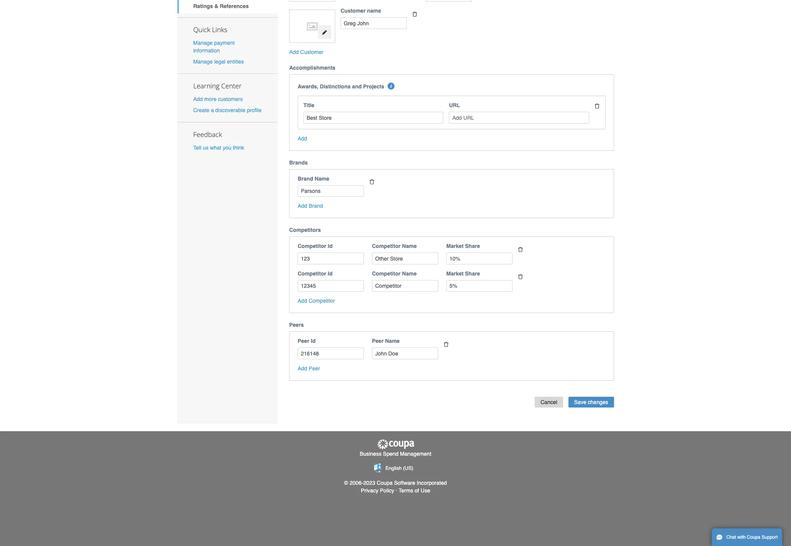 Task type: vqa. For each thing, say whether or not it's contained in the screenshot.
(Preferred)
no



Task type: locate. For each thing, give the bounding box(es) containing it.
information
[[193, 47, 220, 53]]

name up 'peer name' text field
[[385, 339, 400, 345]]

0 vertical spatial id
[[328, 243, 333, 250]]

name for competitor name text box
[[402, 243, 417, 250]]

manage down information
[[193, 59, 213, 65]]

id up competitor id text field
[[328, 271, 333, 277]]

market
[[446, 243, 464, 250], [446, 271, 464, 277]]

add for add peer
[[298, 366, 307, 372]]

awards,
[[298, 84, 319, 90]]

incorporated
[[417, 481, 447, 487]]

2 share from the top
[[465, 271, 480, 277]]

change image image
[[322, 30, 327, 35]]

competitor up competitor name text box
[[372, 243, 401, 250]]

name up brand name text field
[[315, 176, 329, 182]]

a
[[211, 107, 214, 114]]

0 vertical spatial market
[[446, 243, 464, 250]]

manage legal entities link
[[193, 59, 244, 65]]

competitor name
[[372, 243, 417, 250], [372, 271, 417, 277]]

add for add more customers
[[193, 96, 203, 102]]

1 share from the top
[[465, 243, 480, 250]]

0 vertical spatial manage
[[193, 40, 213, 46]]

terms
[[399, 488, 413, 494]]

id up competitor id text box at the top left of page
[[328, 243, 333, 250]]

customer up accomplishments
[[300, 49, 324, 55]]

cancel
[[541, 400, 557, 406]]

english (us)
[[386, 466, 413, 472]]

add inside 'button'
[[289, 49, 299, 55]]

manage payment information
[[193, 40, 235, 53]]

Market Share text field
[[446, 280, 513, 292]]

add more customers
[[193, 96, 243, 102]]

competitor up competitor id text field
[[298, 271, 326, 277]]

market share up market share text box
[[446, 243, 480, 250]]

competitor id down 'competitors'
[[298, 243, 333, 250]]

market share for market share text box
[[446, 243, 480, 250]]

1 vertical spatial brand
[[309, 203, 323, 209]]

2 manage from the top
[[193, 59, 213, 65]]

add for add brand
[[298, 203, 307, 209]]

name for brand name text field
[[315, 176, 329, 182]]

market up market share text box
[[446, 243, 464, 250]]

1 competitor id from the top
[[298, 243, 333, 250]]

1 market from the top
[[446, 243, 464, 250]]

competitor id
[[298, 243, 333, 250], [298, 271, 333, 277]]

market for market share text field
[[446, 271, 464, 277]]

add down peer id
[[298, 366, 307, 372]]

add up create
[[193, 96, 203, 102]]

peer for peer name
[[372, 339, 384, 345]]

competitor name up competitor name text box
[[372, 243, 417, 250]]

competitor inside button
[[309, 298, 335, 304]]

entities
[[227, 59, 244, 65]]

0 vertical spatial share
[[465, 243, 480, 250]]

1 vertical spatial competitor id
[[298, 271, 333, 277]]

of
[[415, 488, 419, 494]]

peers
[[289, 322, 304, 329]]

add up 'competitors'
[[298, 203, 307, 209]]

peer
[[298, 339, 309, 345], [372, 339, 384, 345], [309, 366, 320, 372]]

id
[[328, 243, 333, 250], [328, 271, 333, 277], [311, 339, 316, 345]]

market share up market share text field
[[446, 271, 480, 277]]

0 horizontal spatial customer
[[300, 49, 324, 55]]

0 vertical spatial market share
[[446, 243, 480, 250]]

title
[[304, 102, 314, 109]]

2 vertical spatial id
[[311, 339, 316, 345]]

0 vertical spatial coupa
[[377, 481, 393, 487]]

market for market share text box
[[446, 243, 464, 250]]

name up competitor name text box
[[402, 243, 417, 250]]

Title text field
[[304, 112, 443, 124]]

0 vertical spatial competitor name
[[372, 243, 417, 250]]

peer down the peer id text box
[[309, 366, 320, 372]]

competitor up competitor name text field
[[372, 271, 401, 277]]

(us)
[[403, 466, 413, 472]]

peer inside button
[[309, 366, 320, 372]]

market share for market share text field
[[446, 271, 480, 277]]

brand down brand name text field
[[309, 203, 323, 209]]

share for market share text field
[[465, 271, 480, 277]]

manage payment information link
[[193, 40, 235, 53]]

competitor for competitor id text box at the top left of page
[[298, 243, 326, 250]]

1 vertical spatial coupa
[[747, 535, 761, 541]]

2 market from the top
[[446, 271, 464, 277]]

create
[[193, 107, 209, 114]]

customer left name
[[341, 8, 366, 14]]

competitor name up competitor name text field
[[372, 271, 417, 277]]

add brand button
[[298, 202, 323, 210]]

add up accomplishments
[[289, 49, 299, 55]]

1 vertical spatial share
[[465, 271, 480, 277]]

2 market share from the top
[[446, 271, 480, 277]]

1 vertical spatial competitor name
[[372, 271, 417, 277]]

share up market share text box
[[465, 243, 480, 250]]

0 vertical spatial customer
[[341, 8, 366, 14]]

1 vertical spatial manage
[[193, 59, 213, 65]]

payment
[[214, 40, 235, 46]]

brand
[[298, 176, 313, 182], [309, 203, 323, 209]]

add up brands
[[298, 136, 307, 142]]

share up market share text field
[[465, 271, 480, 277]]

customer name
[[341, 8, 381, 14]]

references
[[220, 3, 249, 9]]

1 vertical spatial id
[[328, 271, 333, 277]]

id up the peer id text box
[[311, 339, 316, 345]]

brands
[[289, 160, 308, 166]]

chat
[[727, 535, 736, 541]]

create a discoverable profile link
[[193, 107, 262, 114]]

1 vertical spatial market
[[446, 271, 464, 277]]

manage up information
[[193, 40, 213, 46]]

projects
[[363, 84, 384, 90]]

2 competitor id from the top
[[298, 271, 333, 277]]

and
[[352, 84, 362, 90]]

Competitor Name text field
[[372, 253, 438, 265]]

name
[[315, 176, 329, 182], [402, 243, 417, 250], [402, 271, 417, 277], [385, 339, 400, 345]]

add
[[289, 49, 299, 55], [193, 96, 203, 102], [298, 136, 307, 142], [298, 203, 307, 209], [298, 298, 307, 304], [298, 366, 307, 372]]

1 manage from the top
[[193, 40, 213, 46]]

competitor
[[298, 243, 326, 250], [372, 243, 401, 250], [298, 271, 326, 277], [372, 271, 401, 277], [309, 298, 335, 304]]

you
[[223, 145, 231, 151]]

with
[[738, 535, 746, 541]]

add up peers
[[298, 298, 307, 304]]

quick
[[193, 25, 210, 34]]

competitor name for competitor name text box
[[372, 243, 417, 250]]

market share
[[446, 243, 480, 250], [446, 271, 480, 277]]

1 horizontal spatial coupa
[[747, 535, 761, 541]]

peer id
[[298, 339, 316, 345]]

1 market share from the top
[[446, 243, 480, 250]]

© 2006-2023 coupa software incorporated
[[344, 481, 447, 487]]

coupa inside button
[[747, 535, 761, 541]]

add button
[[298, 135, 307, 142]]

2006-
[[350, 481, 363, 487]]

1 competitor name from the top
[[372, 243, 417, 250]]

peer down peers
[[298, 339, 309, 345]]

name
[[367, 8, 381, 14]]

coupa right 'with'
[[747, 535, 761, 541]]

competitor for competitor name text field
[[372, 271, 401, 277]]

save changes button
[[569, 397, 614, 408]]

2 competitor name from the top
[[372, 271, 417, 277]]

coupa
[[377, 481, 393, 487], [747, 535, 761, 541]]

peer up 'peer name' text field
[[372, 339, 384, 345]]

policy
[[380, 488, 394, 494]]

market up market share text field
[[446, 271, 464, 277]]

coupa up 'policy'
[[377, 481, 393, 487]]

competitor down competitor id text field
[[309, 298, 335, 304]]

share
[[465, 243, 480, 250], [465, 271, 480, 277]]

changes
[[588, 400, 608, 406]]

spend
[[383, 451, 399, 457]]

Market Share text field
[[446, 253, 513, 265]]

competitor id for competitor id text field
[[298, 271, 333, 277]]

competitor id up competitor id text field
[[298, 271, 333, 277]]

name for 'peer name' text field
[[385, 339, 400, 345]]

1 vertical spatial customer
[[300, 49, 324, 55]]

name up competitor name text field
[[402, 271, 417, 277]]

id for competitor id text field
[[328, 271, 333, 277]]

business
[[360, 451, 382, 457]]

more
[[204, 96, 217, 102]]

us
[[203, 145, 209, 151]]

0 vertical spatial competitor id
[[298, 243, 333, 250]]

customer
[[341, 8, 366, 14], [300, 49, 324, 55]]

1 horizontal spatial customer
[[341, 8, 366, 14]]

brand down brands
[[298, 176, 313, 182]]

1 vertical spatial market share
[[446, 271, 480, 277]]

competitor down 'competitors'
[[298, 243, 326, 250]]

add inside button
[[298, 298, 307, 304]]

manage inside manage payment information
[[193, 40, 213, 46]]

Customer name text field
[[341, 17, 407, 29]]



Task type: describe. For each thing, give the bounding box(es) containing it.
competitor name for competitor name text field
[[372, 271, 417, 277]]

URL text field
[[449, 112, 589, 124]]

privacy
[[361, 488, 379, 494]]

feedback
[[193, 130, 222, 139]]

terms of use link
[[399, 488, 430, 494]]

manage legal entities
[[193, 59, 244, 65]]

what
[[210, 145, 221, 151]]

Competitor Id text field
[[298, 280, 364, 292]]

manage for manage payment information
[[193, 40, 213, 46]]

tell
[[193, 145, 201, 151]]

save
[[574, 400, 587, 406]]

add competitor button
[[298, 298, 335, 305]]

brand name
[[298, 176, 329, 182]]

add more customers link
[[193, 96, 243, 102]]

management
[[400, 451, 431, 457]]

save changes
[[574, 400, 608, 406]]

Brand Name text field
[[298, 185, 364, 197]]

customer inside 'button'
[[300, 49, 324, 55]]

coupa supplier portal image
[[377, 440, 415, 451]]

competitor for competitor name text box
[[372, 243, 401, 250]]

Peer Id text field
[[298, 348, 364, 360]]

id for competitor id text box at the top left of page
[[328, 243, 333, 250]]

terms of use
[[399, 488, 430, 494]]

legal
[[214, 59, 226, 65]]

Competitor Id text field
[[298, 253, 364, 265]]

chat with coupa support
[[727, 535, 778, 541]]

id for the peer id text box
[[311, 339, 316, 345]]

share for market share text box
[[465, 243, 480, 250]]

use
[[421, 488, 430, 494]]

Peer Name text field
[[372, 348, 438, 360]]

name for competitor name text field
[[402, 271, 417, 277]]

logo image
[[293, 14, 331, 39]]

ratings & references link
[[177, 0, 278, 14]]

tell us what you think button
[[193, 144, 244, 152]]

create a discoverable profile
[[193, 107, 262, 114]]

&
[[214, 3, 218, 9]]

quick links
[[193, 25, 227, 34]]

discoverable
[[215, 107, 246, 114]]

Competitor Name text field
[[372, 280, 438, 292]]

ratings
[[193, 3, 213, 9]]

peer name
[[372, 339, 400, 345]]

add for add competitor
[[298, 298, 307, 304]]

privacy policy link
[[361, 488, 394, 494]]

ratings & references
[[193, 3, 249, 9]]

accomplishments
[[289, 65, 336, 71]]

tell us what you think
[[193, 145, 244, 151]]

0 vertical spatial brand
[[298, 176, 313, 182]]

links
[[212, 25, 227, 34]]

peer for peer id
[[298, 339, 309, 345]]

center
[[221, 81, 242, 90]]

chat with coupa support button
[[712, 529, 783, 547]]

competitor id for competitor id text box at the top left of page
[[298, 243, 333, 250]]

think
[[233, 145, 244, 151]]

add for add customer
[[289, 49, 299, 55]]

support
[[762, 535, 778, 541]]

awards, distinctions and projects
[[298, 84, 384, 90]]

0 horizontal spatial coupa
[[377, 481, 393, 487]]

add brand
[[298, 203, 323, 209]]

customers
[[218, 96, 243, 102]]

2023
[[363, 481, 375, 487]]

learning center
[[193, 81, 242, 90]]

add peer
[[298, 366, 320, 372]]

additional information image
[[388, 83, 395, 90]]

business spend management
[[360, 451, 431, 457]]

privacy policy
[[361, 488, 394, 494]]

brand inside button
[[309, 203, 323, 209]]

software
[[394, 481, 415, 487]]

©
[[344, 481, 348, 487]]

distinctions
[[320, 84, 351, 90]]

competitor for competitor id text field
[[298, 271, 326, 277]]

competitors
[[289, 227, 321, 234]]

url
[[449, 102, 460, 109]]

add peer button
[[298, 365, 320, 373]]

manage for manage legal entities
[[193, 59, 213, 65]]

english
[[386, 466, 402, 472]]

cancel link
[[535, 397, 563, 408]]

add customer
[[289, 49, 324, 55]]

learning
[[193, 81, 220, 90]]

add customer button
[[289, 48, 324, 56]]

add for add
[[298, 136, 307, 142]]

profile
[[247, 107, 262, 114]]

add competitor
[[298, 298, 335, 304]]



